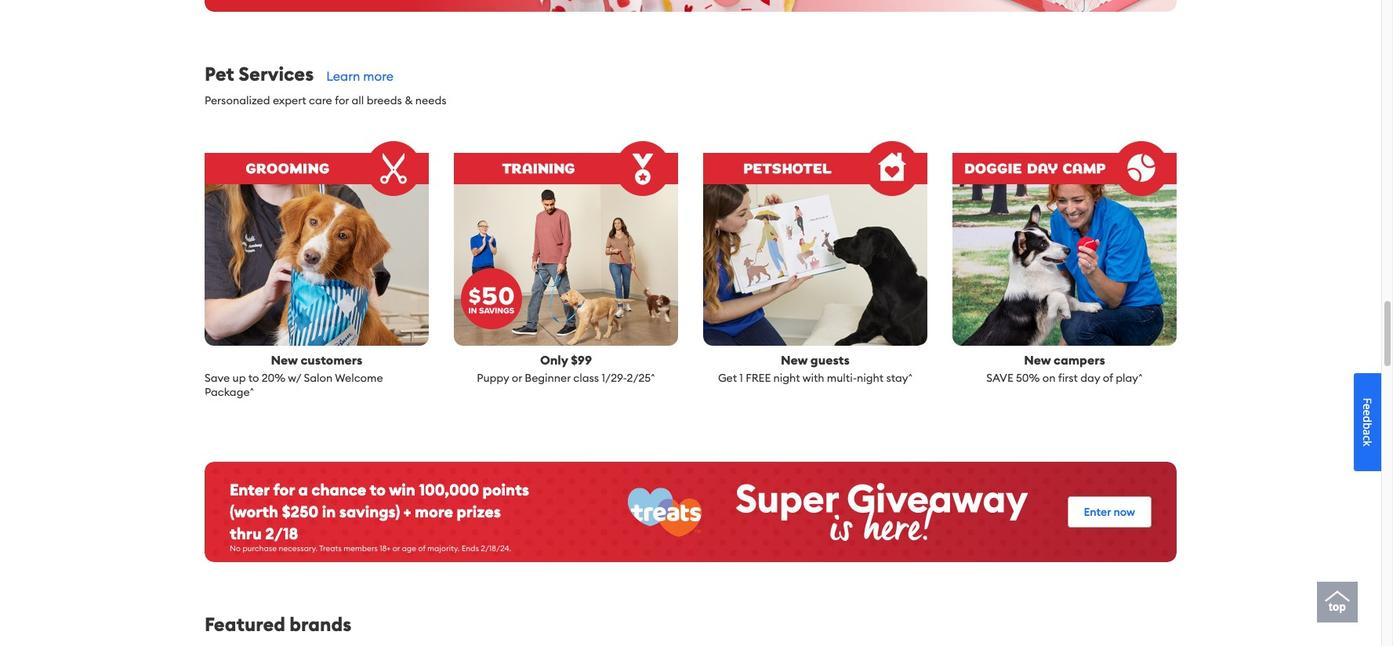 Task type: vqa. For each thing, say whether or not it's contained in the screenshot.


Task type: describe. For each thing, give the bounding box(es) containing it.
featured
[[205, 613, 285, 636]]

breeds
[[367, 94, 402, 108]]

save
[[987, 371, 1014, 385]]

super giveaway is here callout and the treats logo image
[[205, 462, 1177, 562]]

k
[[1360, 441, 1375, 446]]

1
[[740, 371, 743, 385]]

1 night from the left
[[774, 371, 800, 385]]

2 night from the left
[[857, 371, 884, 385]]

new for new campers
[[1024, 352, 1051, 368]]

a inside the f e e d b a c k button
[[1360, 429, 1375, 435]]

learn more link
[[326, 68, 394, 84]]

only
[[540, 352, 568, 368]]

to for up
[[248, 371, 259, 385]]

now
[[1114, 505, 1135, 519]]

get
[[718, 371, 737, 385]]

petshotel logo and a dog looking at a book that a petshotel host is reading to them image
[[703, 122, 928, 346]]

doggie day camp logo and a camp counselor playing ball with a dog image
[[953, 122, 1177, 346]]

enter for enter now
[[1084, 505, 1111, 519]]

win
[[389, 480, 416, 500]]

2/18
[[265, 524, 298, 544]]

chance
[[312, 480, 367, 500]]

f e e d b a c k button
[[1354, 373, 1382, 471]]

with
[[803, 371, 824, 385]]

0 vertical spatial more
[[363, 68, 394, 84]]

new campers save 50% on first day of play^
[[987, 352, 1143, 385]]

or
[[512, 371, 522, 385]]

$99
[[571, 352, 592, 368]]

50%
[[1016, 371, 1040, 385]]

salon
[[304, 371, 333, 385]]

back to top image
[[1325, 584, 1350, 609]]

1 horizontal spatial for
[[335, 94, 349, 108]]

enter now button
[[1068, 497, 1152, 528]]

1/29-
[[602, 371, 627, 385]]

thru
[[230, 524, 262, 544]]

pet
[[205, 62, 234, 86]]

up
[[233, 371, 246, 385]]

2 e from the top
[[1360, 410, 1375, 416]]

stay^
[[886, 371, 913, 385]]

only $99 puppy or beginner class 1/29-2/25^
[[477, 352, 655, 385]]

customers
[[301, 352, 363, 368]]

top
[[1329, 601, 1346, 613]]

campers
[[1054, 352, 1105, 368]]

save
[[205, 371, 230, 385]]

b
[[1360, 423, 1375, 429]]

&
[[405, 94, 413, 108]]



Task type: locate. For each thing, give the bounding box(es) containing it.
1 vertical spatial a
[[298, 480, 308, 500]]

1 vertical spatial more
[[415, 502, 453, 522]]

savings)
[[339, 502, 400, 522]]

package^
[[205, 385, 254, 399]]

f
[[1360, 398, 1375, 403]]

2 new from the left
[[781, 352, 808, 368]]

new up w/
[[271, 352, 298, 368]]

first
[[1058, 371, 1078, 385]]

new for new guests
[[781, 352, 808, 368]]

enter for a chance to win 100,000 points (worth $250 in savings) + more prizes thru 2/18
[[230, 480, 529, 544]]

new up the '50%'
[[1024, 352, 1051, 368]]

in
[[322, 502, 336, 522]]

day
[[1081, 371, 1100, 385]]

c
[[1360, 435, 1375, 441]]

new guests get 1 free night with multi-night stay^
[[718, 352, 913, 385]]

new for new customers
[[271, 352, 298, 368]]

welcome
[[335, 371, 383, 385]]

a
[[1360, 429, 1375, 435], [298, 480, 308, 500]]

1 horizontal spatial enter
[[1084, 505, 1111, 519]]

0 vertical spatial enter
[[230, 480, 270, 500]]

to up savings)
[[370, 480, 386, 500]]

enter now
[[1084, 505, 1135, 519]]

new customers save up to 20% w/ salon welcome package^
[[205, 352, 383, 399]]

expert
[[273, 94, 306, 108]]

w/
[[288, 371, 301, 385]]

care
[[309, 94, 332, 108]]

0 horizontal spatial for
[[273, 480, 295, 500]]

for
[[335, 94, 349, 108], [273, 480, 295, 500]]

beginner
[[525, 371, 571, 385]]

services
[[239, 62, 314, 86]]

on
[[1043, 371, 1056, 385]]

enter inside the enter for a chance to win 100,000 points (worth $250 in savings) + more prizes thru 2/18
[[230, 480, 270, 500]]

0 horizontal spatial new
[[271, 352, 298, 368]]

(worth
[[230, 502, 278, 522]]

play^
[[1116, 371, 1143, 385]]

enter for enter for a chance to win 100,000 points (worth $250 in savings) + more prizes thru 2/18
[[230, 480, 270, 500]]

more right +
[[415, 502, 453, 522]]

2 horizontal spatial new
[[1024, 352, 1051, 368]]

featured brands
[[205, 613, 351, 636]]

20%
[[262, 371, 286, 385]]

learn
[[326, 68, 360, 84]]

prizes
[[457, 502, 501, 522]]

needs
[[415, 94, 447, 108]]

night left stay^ at right
[[857, 371, 884, 385]]

0 horizontal spatial night
[[774, 371, 800, 385]]

for inside the enter for a chance to win 100,000 points (worth $250 in savings) + more prizes thru 2/18
[[273, 480, 295, 500]]

+
[[404, 502, 411, 522]]

0 vertical spatial to
[[248, 371, 259, 385]]

1 vertical spatial for
[[273, 480, 295, 500]]

more up the breeds
[[363, 68, 394, 84]]

0 horizontal spatial more
[[363, 68, 394, 84]]

1 vertical spatial enter
[[1084, 505, 1111, 519]]

puppy
[[477, 371, 509, 385]]

enter left now
[[1084, 505, 1111, 519]]

points
[[483, 480, 529, 500]]

to inside the enter for a chance to win 100,000 points (worth $250 in savings) + more prizes thru 2/18
[[370, 480, 386, 500]]

enter up (worth
[[230, 480, 270, 500]]

3 new from the left
[[1024, 352, 1051, 368]]

e up d
[[1360, 403, 1375, 410]]

night
[[774, 371, 800, 385], [857, 371, 884, 385]]

2/25^
[[627, 371, 655, 385]]

d
[[1360, 416, 1375, 423]]

$250
[[282, 502, 318, 522]]

more inside the enter for a chance to win 100,000 points (worth $250 in savings) + more prizes thru 2/18
[[415, 502, 453, 522]]

0 horizontal spatial to
[[248, 371, 259, 385]]

0 horizontal spatial enter
[[230, 480, 270, 500]]

more
[[363, 68, 394, 84], [415, 502, 453, 522]]

night left with
[[774, 371, 800, 385]]

1 horizontal spatial to
[[370, 480, 386, 500]]

1 e from the top
[[1360, 403, 1375, 410]]

guests
[[811, 352, 850, 368]]

1 new from the left
[[271, 352, 298, 368]]

to right the 'up'
[[248, 371, 259, 385]]

all
[[352, 94, 364, 108]]

1 vertical spatial to
[[370, 480, 386, 500]]

of
[[1103, 371, 1113, 385]]

0 vertical spatial a
[[1360, 429, 1375, 435]]

0 horizontal spatial a
[[298, 480, 308, 500]]

to
[[248, 371, 259, 385], [370, 480, 386, 500]]

multi-
[[827, 371, 857, 385]]

to inside new customers save up to 20% w/ salon welcome package^
[[248, 371, 259, 385]]

f e e d b a c k
[[1360, 398, 1375, 446]]

for up $250
[[273, 480, 295, 500]]

0 vertical spatial for
[[335, 94, 349, 108]]

new
[[271, 352, 298, 368], [781, 352, 808, 368], [1024, 352, 1051, 368]]

1 horizontal spatial a
[[1360, 429, 1375, 435]]

learn more
[[326, 68, 394, 84]]

to for chance
[[370, 480, 386, 500]]

for left all
[[335, 94, 349, 108]]

new inside new customers save up to 20% w/ salon welcome package^
[[271, 352, 298, 368]]

enter
[[230, 480, 270, 500], [1084, 505, 1111, 519]]

e
[[1360, 403, 1375, 410], [1360, 410, 1375, 416]]

personalized expert care for all breeds & needs
[[205, 94, 447, 108]]

enter inside button
[[1084, 505, 1111, 519]]

a inside the enter for a chance to win 100,000 points (worth $250 in savings) + more prizes thru 2/18
[[298, 480, 308, 500]]

a up $250
[[298, 480, 308, 500]]

free
[[746, 371, 771, 385]]

1 horizontal spatial more
[[415, 502, 453, 522]]

class
[[573, 371, 599, 385]]

1 horizontal spatial new
[[781, 352, 808, 368]]

pet services
[[205, 62, 314, 86]]

new inside new guests get 1 free night with multi-night stay^
[[781, 352, 808, 368]]

new inside "new campers save 50% on first day of play^"
[[1024, 352, 1051, 368]]

personalized
[[205, 94, 270, 108]]

1 horizontal spatial night
[[857, 371, 884, 385]]

training logo, $50 in savings callout and a dog trainer teaching a class image
[[454, 122, 678, 346]]

100,000
[[419, 480, 479, 500]]

brands
[[290, 613, 351, 636]]

grooming salon logo and a dog wearing a bandana image
[[205, 122, 429, 346]]

a up k at the bottom
[[1360, 429, 1375, 435]]

new up with
[[781, 352, 808, 368]]

e down f
[[1360, 410, 1375, 416]]



